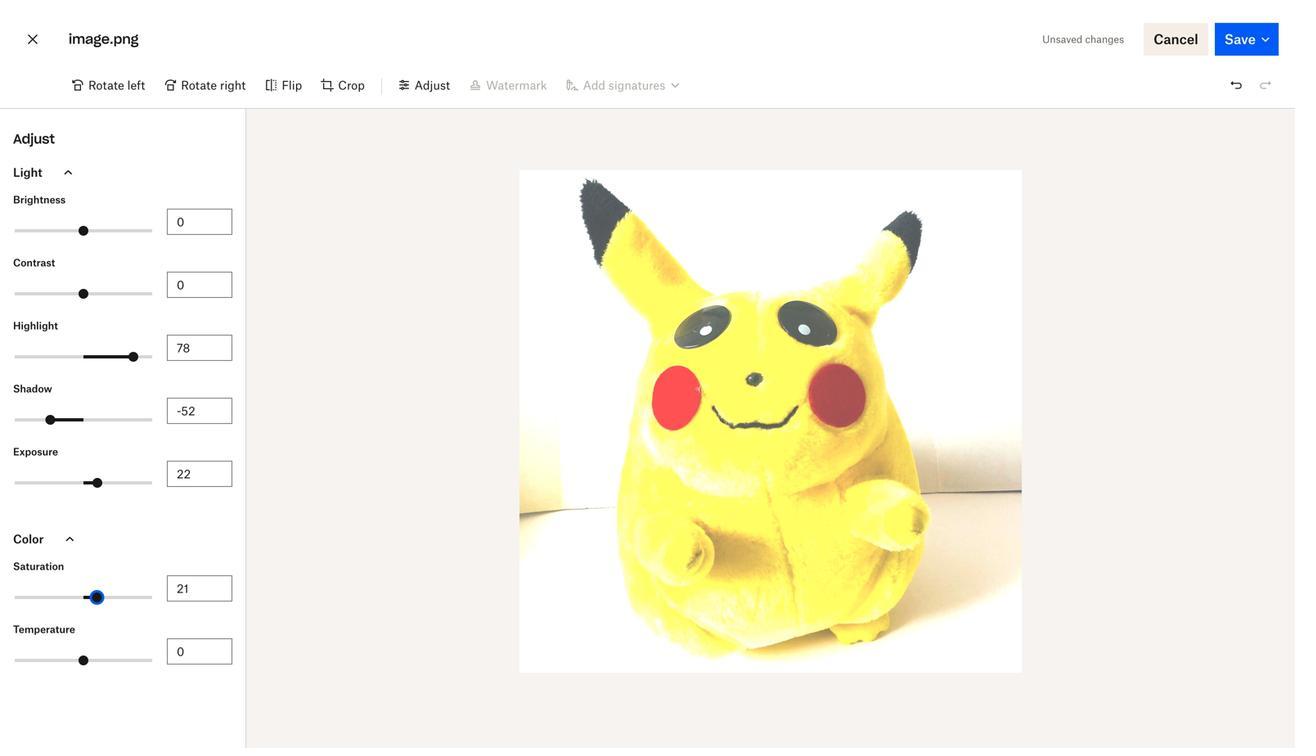 Task type: vqa. For each thing, say whether or not it's contained in the screenshot.
Unsaved changes in the top of the page
yes



Task type: describe. For each thing, give the bounding box(es) containing it.
rotate for rotate left
[[88, 78, 124, 92]]

rotate right
[[181, 78, 246, 92]]

Brightness number field
[[177, 213, 223, 231]]

Brightness range field
[[15, 229, 152, 232]]

Contrast number field
[[177, 276, 223, 294]]

Temperature number field
[[177, 643, 223, 661]]

right
[[220, 78, 246, 92]]

color
[[13, 532, 44, 546]]

saturation
[[13, 560, 64, 573]]

flip
[[282, 78, 302, 92]]

left
[[127, 78, 145, 92]]

unsaved
[[1043, 33, 1083, 45]]

Exposure range field
[[15, 481, 152, 485]]

cancel
[[1154, 31, 1199, 47]]

temperature
[[13, 623, 75, 636]]

rotate for rotate right
[[181, 78, 217, 92]]

close image
[[23, 26, 43, 52]]

adjust button
[[389, 72, 460, 98]]

brightness
[[13, 194, 66, 206]]

save button
[[1215, 23, 1279, 56]]

flip button
[[256, 72, 312, 98]]

cancel button
[[1144, 23, 1209, 56]]



Task type: locate. For each thing, give the bounding box(es) containing it.
adjust inside button
[[415, 78, 450, 92]]

rotate right button
[[155, 72, 256, 98]]

Highlight number field
[[177, 339, 223, 357]]

0 vertical spatial adjust
[[415, 78, 450, 92]]

exposure
[[13, 446, 58, 458]]

Exposure number field
[[177, 465, 223, 483]]

Contrast range field
[[15, 292, 152, 296]]

light button
[[0, 153, 246, 192]]

0 horizontal spatial rotate
[[88, 78, 124, 92]]

crop button
[[312, 72, 375, 98]]

rotate left
[[88, 78, 145, 92]]

2 rotate from the left
[[181, 78, 217, 92]]

Highlight range field
[[15, 355, 152, 359]]

changes
[[1086, 33, 1125, 45]]

adjust
[[415, 78, 450, 92], [13, 131, 55, 147]]

1 vertical spatial adjust
[[13, 131, 55, 147]]

unsaved changes
[[1043, 33, 1125, 45]]

Shadow number field
[[177, 402, 223, 420]]

shadow
[[13, 383, 52, 395]]

rotate left button
[[62, 72, 155, 98]]

1 rotate from the left
[[88, 78, 124, 92]]

Temperature range field
[[15, 659, 152, 662]]

crop
[[338, 78, 365, 92]]

Saturation number field
[[177, 580, 223, 598]]

adjust up light
[[13, 131, 55, 147]]

1 horizontal spatial rotate
[[181, 78, 217, 92]]

rotate inside rotate right button
[[181, 78, 217, 92]]

color button
[[0, 520, 246, 558]]

rotate inside rotate left button
[[88, 78, 124, 92]]

1 horizontal spatial adjust
[[415, 78, 450, 92]]

rotate left right at the left top of page
[[181, 78, 217, 92]]

save
[[1225, 31, 1257, 47]]

rotate left left
[[88, 78, 124, 92]]

rotate
[[88, 78, 124, 92], [181, 78, 217, 92]]

light
[[13, 165, 42, 179]]

contrast
[[13, 257, 55, 269]]

highlight
[[13, 320, 58, 332]]

image.png
[[69, 31, 139, 47]]

0 horizontal spatial adjust
[[13, 131, 55, 147]]

Saturation range field
[[15, 596, 152, 599]]

adjust right "crop" on the left top of page
[[415, 78, 450, 92]]

Shadow range field
[[15, 418, 152, 422]]



